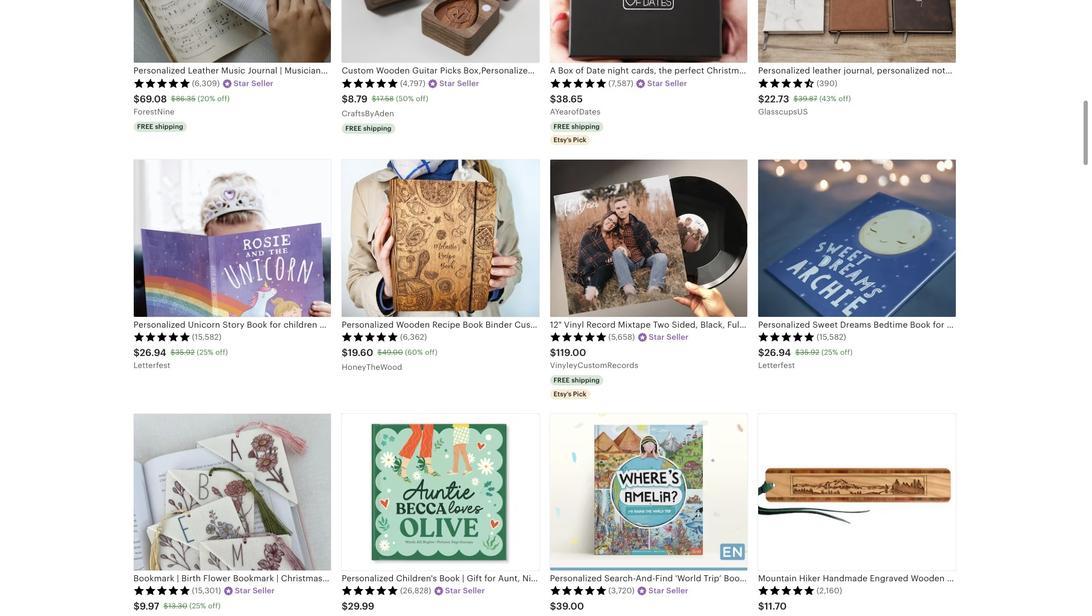 Task type: vqa. For each thing, say whether or not it's contained in the screenshot.
free shipping on orders of $35+ link
no



Task type: describe. For each thing, give the bounding box(es) containing it.
hiker
[[799, 574, 820, 583]]

personalized wooden recipe book binder custom journal cookbook notebook valentine's day bridal shower gift daughter  birthday gift gift moms image
[[342, 160, 539, 317]]

shipping for craftsbyaden
[[363, 125, 392, 132]]

69.08
[[140, 93, 167, 105]]

custom wooden guitar picks box,personalized guitar pick box storage,wood guitar plectrum organizer music,gift for guitarist musician image
[[342, 0, 539, 63]]

etsy's pick for 119.00
[[554, 390, 586, 397]]

star seller for (4,797)
[[439, 79, 479, 88]]

free for vinyleycustomrecords
[[554, 377, 570, 384]]

seller for (7,587)
[[665, 79, 687, 88]]

(25% inside $ 9.97 $ 13.30 (25% off)
[[189, 602, 206, 611]]

star for (3,720)
[[649, 586, 664, 595]]

mountain
[[758, 574, 797, 583]]

(25% for personalized unicorn story book for children christening gifts new baby first 1st birthday presents baptism godchild girls xmas eve fillers image
[[197, 349, 214, 357]]

star for (7,587)
[[647, 79, 663, 88]]

13.30
[[168, 602, 187, 611]]

(43%
[[819, 95, 837, 103]]

honeythewood
[[342, 363, 402, 372]]

$ 11.70
[[758, 601, 787, 612]]

29.99
[[348, 601, 374, 612]]

glasscupsus
[[758, 107, 808, 116]]

-
[[990, 574, 993, 583]]

wooden
[[911, 574, 945, 583]]

usa
[[1046, 574, 1063, 583]]

9.97
[[140, 601, 159, 612]]

free for ayearofdates
[[554, 123, 570, 130]]

(15,301)
[[192, 586, 221, 595]]

star seller for (3,720)
[[649, 586, 688, 595]]

in
[[1021, 574, 1028, 583]]

pick for 38.65
[[573, 136, 586, 144]]

seller for (26,828)
[[463, 586, 485, 595]]

off) inside $ 8.79 $ 17.58 (50% off) craftsbyaden
[[416, 95, 428, 103]]

5 out of 5 stars image for personalized unicorn story book for children christening gifts new baby first 1st birthday presents baptism godchild girls xmas eve fillers image
[[134, 332, 190, 342]]

niece
[[522, 574, 546, 583]]

seller for (15,301)
[[253, 586, 275, 595]]

etsy's for 38.65
[[554, 136, 571, 144]]

(5,658)
[[608, 333, 635, 342]]

2 | from the left
[[595, 574, 598, 583]]

seller for (3,720)
[[666, 586, 688, 595]]

mountain hiker handmade engraved wooden bookmark  - made in the usa image
[[758, 414, 956, 571]]

off) inside $ 22.73 $ 39.87 (43% off) glasscupsus
[[839, 95, 851, 103]]

for
[[484, 574, 496, 583]]

5 out of 5 stars image for the mountain hiker handmade engraved wooden bookmark  - made in the usa image
[[758, 586, 815, 595]]

49.00
[[382, 349, 403, 357]]

shipping for ayearofdates
[[571, 123, 600, 130]]

$ 119.00 vinyleycustomrecords
[[550, 347, 638, 370]]

star for (4,797)
[[439, 79, 455, 88]]

seller for (4,797)
[[457, 79, 479, 88]]

$ 22.73 $ 39.87 (43% off) glasscupsus
[[758, 93, 851, 116]]

(4,797)
[[400, 79, 425, 88]]

shipping for forestnine
[[155, 123, 183, 130]]

38.65
[[556, 93, 583, 105]]

made
[[996, 574, 1018, 583]]

35.92 for personalized sweet dreams bedtime book for baby or child singalong sleep well story, new baby gift, xmas stocking filler   idea image
[[800, 349, 819, 357]]

(2,160)
[[817, 586, 842, 595]]

$ 8.79 $ 17.58 (50% off) craftsbyaden
[[342, 93, 428, 118]]

(7,587)
[[608, 79, 633, 88]]

26.94 for personalized sweet dreams bedtime book for baby or child singalong sleep well story, new baby gift, xmas stocking filler   idea image 5 out of 5 stars image
[[764, 347, 791, 358]]

seller for (5,658)
[[667, 333, 689, 342]]

(15,582) for personalized sweet dreams bedtime book for baby or child singalong sleep well story, new baby gift, xmas stocking filler   idea image
[[817, 333, 846, 342]]

star for (26,828)
[[445, 586, 461, 595]]

22.73
[[764, 93, 789, 105]]

off) inside $ 69.08 $ 86.35 (20% off) forestnine
[[217, 95, 230, 103]]

free shipping for forestnine
[[137, 123, 183, 130]]

gift
[[467, 574, 482, 583]]

(50%
[[396, 95, 414, 103]]

personalized children's book | gift for aunt, niece or nephew | auntie and me
[[342, 574, 659, 583]]

the
[[1030, 574, 1044, 583]]

etsy's for 119.00
[[554, 390, 571, 397]]

star seller for (7,587)
[[647, 79, 687, 88]]

5 out of 5 stars image for 12" vinyl record mixtape two sided, black, fully custom + songs - your amazing playlist on vinyl, 20 mins per side 40 total we press fastest image
[[550, 332, 607, 342]]

(6,309)
[[192, 79, 220, 88]]

star seller for (26,828)
[[445, 586, 485, 595]]

$ inside $ 119.00 vinyleycustomrecords
[[550, 347, 556, 358]]

letterfest for 5 out of 5 stars image associated with personalized unicorn story book for children christening gifts new baby first 1st birthday presents baptism godchild girls xmas eve fillers image
[[134, 361, 170, 370]]

26.94 for 5 out of 5 stars image associated with personalized unicorn story book for children christening gifts new baby first 1st birthday presents baptism godchild girls xmas eve fillers image
[[140, 347, 166, 358]]

$ 19.60 $ 49.00 (60% off) honeythewood
[[342, 347, 437, 372]]

$ 69.08 $ 86.35 (20% off) forestnine
[[134, 93, 230, 116]]

86.35
[[176, 95, 196, 103]]

free for craftsbyaden
[[345, 125, 362, 132]]



Task type: locate. For each thing, give the bounding box(es) containing it.
2 etsy's pick from the top
[[554, 390, 586, 397]]

4.5 out of 5 stars image
[[758, 78, 815, 88]]

handmade
[[823, 574, 868, 583]]

|
[[462, 574, 464, 583], [595, 574, 598, 583]]

2 letterfest from the left
[[758, 361, 795, 370]]

me
[[647, 574, 659, 583]]

personalized children's book | gift for aunt, niece or nephew | auntie and me image
[[342, 414, 539, 571]]

seller right the (3,720)
[[666, 586, 688, 595]]

(3,720)
[[608, 586, 635, 595]]

star for (5,658)
[[649, 333, 665, 342]]

star for (6,309)
[[234, 79, 249, 88]]

a box of date night cards, the perfect christmas present or paper anniversary gift for him.  a romantic gift for her. image
[[550, 0, 747, 63]]

1 horizontal spatial $ 26.94 $ 35.92 (25% off) letterfest
[[758, 347, 853, 370]]

star right (7,587)
[[647, 79, 663, 88]]

35.92 for personalized unicorn story book for children christening gifts new baby first 1st birthday presents baptism godchild girls xmas eve fillers image
[[175, 349, 195, 357]]

engraved
[[870, 574, 909, 583]]

$ inside the $ 38.65 ayearofdates
[[550, 93, 556, 105]]

1 vertical spatial pick
[[573, 390, 586, 397]]

(390)
[[817, 79, 837, 88]]

1 letterfest from the left
[[134, 361, 170, 370]]

pick for 119.00
[[573, 390, 586, 397]]

5 out of 5 stars image for personalized search-and-find 'world trip' book, gifts for kids 2-7, add your secret message, unique gift, birthday present "image"
[[550, 586, 607, 595]]

etsy's down the ayearofdates
[[554, 136, 571, 144]]

(15,582) for personalized unicorn story book for children christening gifts new baby first 1st birthday presents baptism godchild girls xmas eve fillers image
[[192, 333, 221, 342]]

12" vinyl record mixtape two sided, black, fully custom + songs - your amazing playlist on vinyl, 20 mins per side 40 total we press fastest image
[[550, 160, 747, 317]]

$ 26.94 $ 35.92 (25% off) letterfest for personalized unicorn story book for children christening gifts new baby first 1st birthday presents baptism godchild girls xmas eve fillers image
[[134, 347, 228, 370]]

0 vertical spatial etsy's
[[554, 136, 571, 144]]

5 out of 5 stars image for personalized children's book | gift for aunt, niece or nephew | auntie and me 'image'
[[342, 586, 398, 595]]

1 horizontal spatial letterfest
[[758, 361, 795, 370]]

children's
[[396, 574, 437, 583]]

free shipping for ayearofdates
[[554, 123, 600, 130]]

1 etsy's from the top
[[554, 136, 571, 144]]

seller right (4,797)
[[457, 79, 479, 88]]

5 out of 5 stars image
[[134, 78, 190, 88], [342, 78, 398, 88], [550, 78, 607, 88], [134, 332, 190, 342], [342, 332, 398, 342], [550, 332, 607, 342], [758, 332, 815, 342], [134, 586, 190, 595], [342, 586, 398, 595], [550, 586, 607, 595], [758, 586, 815, 595]]

star seller right (5,658)
[[649, 333, 689, 342]]

free shipping down vinyleycustomrecords
[[554, 377, 600, 384]]

star seller right "(15,301)" at the left bottom of the page
[[235, 586, 275, 595]]

off)
[[217, 95, 230, 103], [416, 95, 428, 103], [839, 95, 851, 103], [215, 349, 228, 357], [425, 349, 437, 357], [840, 349, 853, 357], [208, 602, 221, 611]]

star seller down gift
[[445, 586, 485, 595]]

$ inside $ 9.97 $ 13.30 (25% off)
[[164, 602, 168, 611]]

1 $ 26.94 $ 35.92 (25% off) letterfest from the left
[[134, 347, 228, 370]]

etsy's pick
[[554, 136, 586, 144], [554, 390, 586, 397]]

nephew
[[559, 574, 593, 583]]

etsy's pick for 38.65
[[554, 136, 586, 144]]

$
[[134, 93, 140, 105], [342, 93, 348, 105], [550, 93, 556, 105], [758, 93, 764, 105], [171, 95, 176, 103], [372, 95, 377, 103], [794, 95, 798, 103], [134, 347, 140, 358], [342, 347, 348, 358], [550, 347, 556, 358], [758, 347, 764, 358], [171, 349, 175, 357], [377, 349, 382, 357], [795, 349, 800, 357], [134, 601, 140, 612], [342, 601, 348, 612], [550, 601, 556, 612], [758, 601, 764, 612], [164, 602, 168, 611]]

1 horizontal spatial 35.92
[[800, 349, 819, 357]]

0 vertical spatial etsy's pick
[[554, 136, 586, 144]]

free down forestnine
[[137, 123, 153, 130]]

letterfest
[[134, 361, 170, 370], [758, 361, 795, 370]]

and
[[629, 574, 644, 583]]

star seller
[[234, 79, 273, 88], [439, 79, 479, 88], [647, 79, 687, 88], [649, 333, 689, 342], [235, 586, 275, 595], [445, 586, 485, 595], [649, 586, 688, 595]]

$ 39.00
[[550, 601, 584, 612]]

off) inside $ 9.97 $ 13.30 (25% off)
[[208, 602, 221, 611]]

shipping for vinyleycustomrecords
[[571, 377, 600, 384]]

seller right (6,309)
[[251, 79, 273, 88]]

0 horizontal spatial $ 26.94 $ 35.92 (25% off) letterfest
[[134, 347, 228, 370]]

star seller right (6,309)
[[234, 79, 273, 88]]

5 out of 5 stars image for bookmark | birth flower bookmark | christmas gift | stocking stuffer | gift for her | book lover gift | gifts | birthday gift | teen gifts image on the bottom of page
[[134, 586, 190, 595]]

shipping
[[155, 123, 183, 130], [571, 123, 600, 130], [363, 125, 392, 132], [571, 377, 600, 384]]

free shipping down the ayearofdates
[[554, 123, 600, 130]]

or
[[548, 574, 557, 583]]

forestnine
[[134, 107, 175, 116]]

etsy's
[[554, 136, 571, 144], [554, 390, 571, 397]]

shipping down forestnine
[[155, 123, 183, 130]]

personalized leather journal, personalized notebook graduation gift, custom diary for women, gift for man, engraved travel journal image
[[758, 0, 956, 63]]

free down 119.00 at the right bottom of the page
[[554, 377, 570, 384]]

(15,582)
[[192, 333, 221, 342], [817, 333, 846, 342]]

| left gift
[[462, 574, 464, 583]]

star right (5,658)
[[649, 333, 665, 342]]

star seller for (5,658)
[[649, 333, 689, 342]]

1 vertical spatial etsy's
[[554, 390, 571, 397]]

1 (15,582) from the left
[[192, 333, 221, 342]]

1 pick from the top
[[573, 136, 586, 144]]

free for forestnine
[[137, 123, 153, 130]]

letterfest for personalized sweet dreams bedtime book for baby or child singalong sleep well story, new baby gift, xmas stocking filler   idea image 5 out of 5 stars image
[[758, 361, 795, 370]]

seller
[[251, 79, 273, 88], [457, 79, 479, 88], [665, 79, 687, 88], [667, 333, 689, 342], [253, 586, 275, 595], [463, 586, 485, 595], [666, 586, 688, 595]]

8.79
[[348, 93, 368, 105]]

ayearofdates
[[550, 107, 601, 116]]

personalized sweet dreams bedtime book for baby or child singalong sleep well story, new baby gift, xmas stocking filler   idea image
[[758, 160, 956, 317]]

| left "auntie"
[[595, 574, 598, 583]]

seller right "(15,301)" at the left bottom of the page
[[253, 586, 275, 595]]

bookmark
[[947, 574, 988, 583]]

star right "(15,301)" at the left bottom of the page
[[235, 586, 251, 595]]

26.94
[[140, 347, 166, 358], [764, 347, 791, 358]]

5 out of 5 stars image for the personalized wooden recipe book binder custom journal cookbook notebook valentine's day bridal shower gift daughter  birthday gift gift moms image
[[342, 332, 398, 342]]

(25% for personalized sweet dreams bedtime book for baby or child singalong sleep well story, new baby gift, xmas stocking filler   idea image
[[821, 349, 838, 357]]

free shipping
[[137, 123, 183, 130], [554, 123, 600, 130], [345, 125, 392, 132], [554, 377, 600, 384]]

(26,828)
[[400, 586, 431, 595]]

personalized
[[342, 574, 394, 583]]

star down me
[[649, 586, 664, 595]]

personalized search-and-find 'world trip' book, gifts for kids 2-7, add your secret message, unique gift, birthday present image
[[550, 414, 747, 571]]

119.00
[[556, 347, 586, 358]]

free shipping for craftsbyaden
[[345, 125, 392, 132]]

etsy's down 119.00 at the right bottom of the page
[[554, 390, 571, 397]]

vinyleycustomrecords
[[550, 361, 638, 370]]

2 etsy's from the top
[[554, 390, 571, 397]]

off) inside $ 19.60 $ 49.00 (60% off) honeythewood
[[425, 349, 437, 357]]

1 horizontal spatial |
[[595, 574, 598, 583]]

19.60
[[348, 347, 373, 358]]

etsy's pick down vinyleycustomrecords
[[554, 390, 586, 397]]

0 vertical spatial pick
[[573, 136, 586, 144]]

free shipping for vinyleycustomrecords
[[554, 377, 600, 384]]

1 horizontal spatial (15,582)
[[817, 333, 846, 342]]

1 etsy's pick from the top
[[554, 136, 586, 144]]

2 pick from the top
[[573, 390, 586, 397]]

pick down vinyleycustomrecords
[[573, 390, 586, 397]]

star seller right (7,587)
[[647, 79, 687, 88]]

(60%
[[405, 349, 423, 357]]

pick down the ayearofdates
[[573, 136, 586, 144]]

seller right (7,587)
[[665, 79, 687, 88]]

star seller right (4,797)
[[439, 79, 479, 88]]

etsy's pick down the ayearofdates
[[554, 136, 586, 144]]

star down book
[[445, 586, 461, 595]]

shipping down craftsbyaden
[[363, 125, 392, 132]]

0 horizontal spatial |
[[462, 574, 464, 583]]

2 26.94 from the left
[[764, 347, 791, 358]]

star
[[234, 79, 249, 88], [439, 79, 455, 88], [647, 79, 663, 88], [649, 333, 665, 342], [235, 586, 251, 595], [445, 586, 461, 595], [649, 586, 664, 595]]

seller for (6,309)
[[251, 79, 273, 88]]

$ 26.94 $ 35.92 (25% off) letterfest
[[134, 347, 228, 370], [758, 347, 853, 370]]

free shipping down forestnine
[[137, 123, 183, 130]]

35.92
[[175, 349, 195, 357], [800, 349, 819, 357]]

free down the ayearofdates
[[554, 123, 570, 130]]

mountain hiker handmade engraved wooden bookmark  - made in the usa
[[758, 574, 1063, 583]]

personalized leather music journal | musicians stave notebook / song writing diary with music staff paper | music score | music gift for him image
[[134, 0, 331, 63]]

0 horizontal spatial 26.94
[[140, 347, 166, 358]]

personalized unicorn story book for children christening gifts new baby first 1st birthday presents baptism godchild girls xmas eve fillers image
[[134, 160, 331, 317]]

free
[[137, 123, 153, 130], [554, 123, 570, 130], [345, 125, 362, 132], [554, 377, 570, 384]]

bookmark | birth flower bookmark | christmas gift | stocking stuffer | gift for her | book lover gift | gifts | birthday gift | teen gifts image
[[134, 414, 331, 571]]

$ 38.65 ayearofdates
[[550, 93, 601, 116]]

$ 26.94 $ 35.92 (25% off) letterfest for personalized sweet dreams bedtime book for baby or child singalong sleep well story, new baby gift, xmas stocking filler   idea image
[[758, 347, 853, 370]]

aunt,
[[498, 574, 520, 583]]

auntie
[[600, 574, 627, 583]]

seller down gift
[[463, 586, 485, 595]]

39.87
[[798, 95, 817, 103]]

free down craftsbyaden
[[345, 125, 362, 132]]

5 out of 5 stars image for personalized sweet dreams bedtime book for baby or child singalong sleep well story, new baby gift, xmas stocking filler   idea image
[[758, 332, 815, 342]]

0 horizontal spatial letterfest
[[134, 361, 170, 370]]

39.00
[[556, 601, 584, 612]]

book
[[439, 574, 460, 583]]

star seller for (15,301)
[[235, 586, 275, 595]]

free shipping down craftsbyaden
[[345, 125, 392, 132]]

2 $ 26.94 $ 35.92 (25% off) letterfest from the left
[[758, 347, 853, 370]]

pick
[[573, 136, 586, 144], [573, 390, 586, 397]]

shipping down vinyleycustomrecords
[[571, 377, 600, 384]]

craftsbyaden
[[342, 109, 394, 118]]

(6,362)
[[400, 333, 427, 342]]

seller right (5,658)
[[667, 333, 689, 342]]

1 35.92 from the left
[[175, 349, 195, 357]]

1 | from the left
[[462, 574, 464, 583]]

$ 9.97 $ 13.30 (25% off)
[[134, 601, 221, 612]]

star right (6,309)
[[234, 79, 249, 88]]

2 35.92 from the left
[[800, 349, 819, 357]]

star seller down me
[[649, 586, 688, 595]]

star seller for (6,309)
[[234, 79, 273, 88]]

1 26.94 from the left
[[140, 347, 166, 358]]

star for (15,301)
[[235, 586, 251, 595]]

11.70
[[764, 601, 787, 612]]

1 vertical spatial etsy's pick
[[554, 390, 586, 397]]

(25%
[[197, 349, 214, 357], [821, 349, 838, 357], [189, 602, 206, 611]]

1 horizontal spatial 26.94
[[764, 347, 791, 358]]

star right (4,797)
[[439, 79, 455, 88]]

0 horizontal spatial 35.92
[[175, 349, 195, 357]]

(20%
[[198, 95, 215, 103]]

2 (15,582) from the left
[[817, 333, 846, 342]]

$ 29.99
[[342, 601, 374, 612]]

17.58
[[377, 95, 394, 103]]

shipping down the ayearofdates
[[571, 123, 600, 130]]

0 horizontal spatial (15,582)
[[192, 333, 221, 342]]



